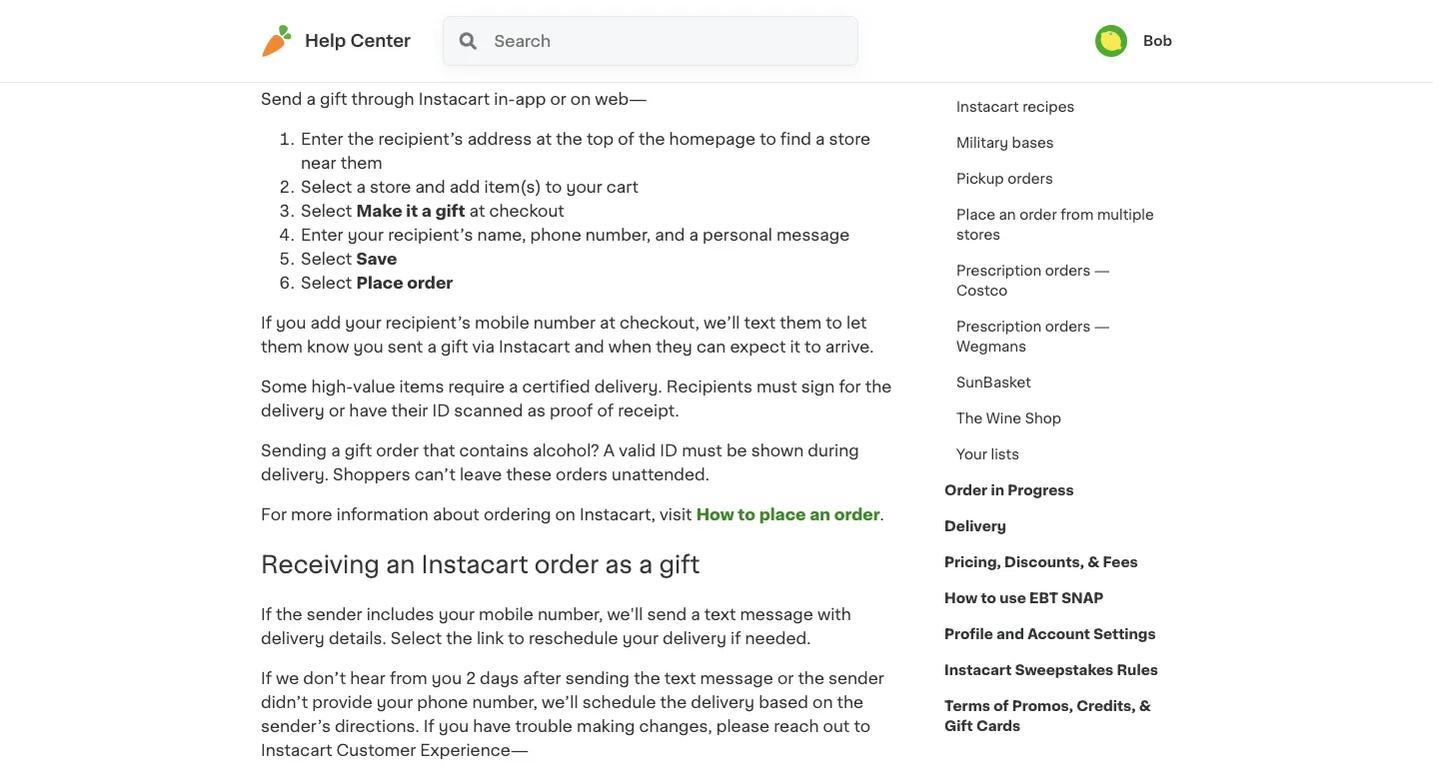 Task type: locate. For each thing, give the bounding box(es) containing it.
through up how to place an order
[[1036, 28, 1091, 42]]

& down rules
[[1139, 700, 1151, 714]]

value
[[353, 379, 395, 395]]

0 vertical spatial it
[[406, 203, 418, 219]]

your up directions.
[[377, 695, 413, 711]]

0 vertical spatial —
[[1095, 264, 1111, 278]]

number, up reschedule
[[538, 607, 603, 623]]

message up needed.
[[740, 607, 814, 623]]

0 horizontal spatial at
[[469, 203, 485, 219]]

that
[[423, 443, 455, 459]]

help center
[[305, 32, 411, 49]]

recipient's up the sent
[[386, 315, 471, 331]]

0 vertical spatial as
[[527, 403, 546, 419]]

1 vertical spatial send
[[261, 91, 302, 107]]

1 horizontal spatial sender
[[829, 671, 885, 687]]

1 vertical spatial id
[[660, 443, 678, 459]]

it inside enter the recipient's address at the top of the homepage to find a store near them select a store and add item(s) to your cart select make it a gift at checkout enter your recipient's name, phone number, and a personal message select save select place order
[[406, 203, 418, 219]]

1 horizontal spatial phone
[[530, 227, 582, 243]]

1 horizontal spatial from
[[1061, 208, 1094, 222]]

discounts,
[[1005, 556, 1085, 570]]

sender
[[307, 607, 362, 623], [829, 671, 885, 687]]

order down pickup orders
[[1020, 208, 1057, 222]]

how up instacart recipes
[[957, 64, 989, 78]]

1 horizontal spatial id
[[660, 443, 678, 459]]

2 — from the top
[[1095, 320, 1111, 334]]

— for prescription orders — wegmans
[[1095, 320, 1111, 334]]

if left we
[[261, 671, 272, 687]]

near
[[301, 155, 337, 171]]

2 horizontal spatial of
[[994, 700, 1009, 714]]

sender up details.
[[307, 607, 362, 623]]

delivery up please
[[691, 695, 755, 711]]

you
[[276, 315, 306, 331], [353, 339, 384, 355], [432, 671, 462, 687], [439, 719, 469, 735]]

number, inside if the sender includes your mobile number, we'll send a text message with delivery details. select the link to reschedule your delivery if needed.
[[538, 607, 603, 623]]

number,
[[586, 227, 651, 243], [538, 607, 603, 623], [472, 695, 538, 711]]

pickup orders
[[957, 172, 1053, 186]]

order in progress
[[945, 484, 1074, 498]]

add inside enter the recipient's address at the top of the homepage to find a store near them select a store and add item(s) to your cart select make it a gift at checkout enter your recipient's name, phone number, and a personal message select save select place order
[[450, 179, 480, 195]]

it right expect
[[790, 339, 801, 355]]

if inside if you add your recipient's mobile number at checkout, we'll text them to let them know you sent a gift via instacart and when they can expect it to arrive.
[[261, 315, 272, 331]]

2 vertical spatial them
[[261, 339, 303, 355]]

& inside 'terms of promos, credits, & gift cards'
[[1139, 700, 1151, 714]]

0 vertical spatial text
[[744, 315, 776, 331]]

if you add your recipient's mobile number at checkout, we'll text them to let them know you sent a gift via instacart and when they can expect it to arrive.
[[261, 315, 874, 355]]

0 horizontal spatial from
[[390, 671, 428, 687]]

how right visit
[[696, 507, 734, 523]]

0 horizontal spatial have
[[349, 403, 387, 419]]

1 horizontal spatial must
[[757, 379, 797, 395]]

delivery. down sending
[[261, 467, 329, 483]]

0 vertical spatial we'll
[[704, 315, 740, 331]]

prescription inside prescription orders — wegmans
[[957, 320, 1042, 334]]

orders inside prescription orders — wegmans
[[1045, 320, 1091, 334]]

0 horizontal spatial it
[[406, 203, 418, 219]]

1 vertical spatial as
[[605, 553, 633, 577]]

0 horizontal spatial sender
[[307, 607, 362, 623]]

gift down visit
[[659, 553, 700, 577]]

2 vertical spatial or
[[778, 671, 794, 687]]

1 vertical spatial message
[[740, 607, 814, 623]]

1 enter from the top
[[301, 131, 344, 147]]

as down instacart,
[[605, 553, 633, 577]]

orders for prescription orders — wegmans
[[1045, 320, 1091, 334]]

after
[[523, 671, 561, 687]]

gift up how to place an order
[[1008, 28, 1032, 42]]

id down items
[[432, 403, 450, 419]]

delivery down some
[[261, 403, 325, 419]]

them inside enter the recipient's address at the top of the homepage to find a store near them select a store and add item(s) to your cart select make it a gift at checkout enter your recipient's name, phone number, and a personal message select save select place order
[[341, 155, 383, 171]]

let
[[847, 315, 867, 331]]

store up make
[[370, 179, 411, 195]]

— for prescription orders — costco
[[1095, 264, 1111, 278]]

0 vertical spatial how to place an order link
[[945, 53, 1123, 89]]

0 vertical spatial enter
[[301, 131, 344, 147]]

0 vertical spatial store
[[829, 131, 871, 147]]

text inside if the sender includes your mobile number, we'll send a text message with delivery details. select the link to reschedule your delivery if needed.
[[705, 607, 736, 623]]

order
[[1073, 64, 1111, 78], [1020, 208, 1057, 222], [407, 275, 453, 291], [376, 443, 419, 459], [834, 507, 880, 523], [535, 553, 599, 577]]

prescription inside 'prescription orders — costco'
[[957, 264, 1042, 278]]

their
[[391, 403, 428, 419]]

prescription orders — costco link
[[945, 253, 1173, 309]]

0 horizontal spatial phone
[[417, 695, 468, 711]]

store
[[829, 131, 871, 147], [370, 179, 411, 195]]

1 horizontal spatial store
[[829, 131, 871, 147]]

sender inside if the sender includes your mobile number, we'll send a text message with delivery details. select the link to reschedule your delivery if needed.
[[307, 607, 362, 623]]

the right for
[[865, 379, 892, 395]]

1 vertical spatial on
[[555, 507, 576, 523]]

place up stores
[[957, 208, 996, 222]]

1 vertical spatial have
[[473, 719, 511, 735]]

app
[[515, 91, 546, 107]]

send for send a gift through instacart in-app or on web—
[[261, 91, 302, 107]]

ordering
[[484, 507, 551, 523]]

can
[[697, 339, 726, 355]]

0 vertical spatial at
[[536, 131, 552, 147]]

add left 'item(s)'
[[450, 179, 480, 195]]

instacart recipes
[[957, 100, 1075, 114]]

1 vertical spatial through
[[351, 91, 415, 107]]

pickup orders link
[[945, 161, 1065, 197]]

1 horizontal spatial add
[[450, 179, 480, 195]]

it for a
[[406, 203, 418, 219]]

you left 2
[[432, 671, 462, 687]]

of
[[618, 131, 635, 147], [597, 403, 614, 419], [994, 700, 1009, 714]]

phone inside enter the recipient's address at the top of the homepage to find a store near them select a store and add item(s) to your cart select make it a gift at checkout enter your recipient's name, phone number, and a personal message select save select place order
[[530, 227, 582, 243]]

an inside place an order from multiple stores
[[999, 208, 1016, 222]]

text up expect
[[744, 315, 776, 331]]

number, down days
[[472, 695, 538, 711]]

in-
[[494, 91, 515, 107]]

1 horizontal spatial of
[[618, 131, 635, 147]]

1 vertical spatial sender
[[829, 671, 885, 687]]

an left .
[[810, 507, 831, 523]]

gift inside sending a gift order that contains alcohol? a valid id must be shown during delivery. shoppers can't leave these orders unattended.
[[345, 443, 372, 459]]

to inside 'if we don't hear from you 2 days after sending the text message or the sender didn't provide your phone number, we'll schedule the delivery based on the sender's directions. if you have trouble making changes, please reach out to instacart customer experience—'
[[854, 719, 871, 735]]

at
[[536, 131, 552, 147], [469, 203, 485, 219], [600, 315, 616, 331]]

on left web—
[[571, 91, 591, 107]]

if for if the sender includes your mobile number, we'll send a text message with delivery details. select the link to reschedule your delivery if needed.
[[261, 607, 272, 623]]

1 vertical spatial it
[[790, 339, 801, 355]]

id up unattended.
[[660, 443, 678, 459]]

account
[[1028, 628, 1091, 642]]

— down the multiple
[[1095, 264, 1111, 278]]

to up checkout
[[545, 179, 562, 195]]

1 vertical spatial must
[[682, 443, 723, 459]]

1 horizontal spatial send
[[957, 28, 993, 42]]

0 horizontal spatial place
[[759, 507, 806, 523]]

place
[[1010, 64, 1049, 78], [759, 507, 806, 523]]

orders inside 'prescription orders — costco'
[[1045, 264, 1091, 278]]

delivery. up receipt.
[[595, 379, 663, 395]]

instacart inside 'if we don't hear from you 2 days after sending the text message or the sender didn't provide your phone number, we'll schedule the delivery based on the sender's directions. if you have trouble making changes, please reach out to instacart customer experience—'
[[261, 743, 332, 759]]

1 vertical spatial add
[[310, 315, 341, 331]]

them up some
[[261, 339, 303, 355]]

2 horizontal spatial or
[[778, 671, 794, 687]]

phone inside 'if we don't hear from you 2 days after sending the text message or the sender didn't provide your phone number, we'll schedule the delivery based on the sender's directions. if you have trouble making changes, please reach out to instacart customer experience—'
[[417, 695, 468, 711]]

enter down near
[[301, 227, 344, 243]]

of inside enter the recipient's address at the top of the homepage to find a store near them select a store and add item(s) to your cart select make it a gift at checkout enter your recipient's name, phone number, and a personal message select save select place order
[[618, 131, 635, 147]]

2 horizontal spatial text
[[744, 315, 776, 331]]

expect
[[730, 339, 786, 355]]

how to place an order
[[957, 64, 1111, 78]]

1 horizontal spatial through
[[1036, 28, 1091, 42]]

orders
[[1008, 172, 1053, 186], [1045, 264, 1091, 278], [1045, 320, 1091, 334], [556, 467, 608, 483]]

instacart inside if you add your recipient's mobile number at checkout, we'll text them to let them know you sent a gift via instacart and when they can expect it to arrive.
[[499, 339, 570, 355]]

to right out
[[854, 719, 871, 735]]

order up shoppers
[[376, 443, 419, 459]]

an down send a gift through instacart
[[1053, 64, 1070, 78]]

it
[[406, 203, 418, 219], [790, 339, 801, 355]]

to left arrive.
[[805, 339, 822, 355]]

we'll up trouble
[[542, 695, 578, 711]]

send up how to place an order
[[957, 28, 993, 42]]

order inside enter the recipient's address at the top of the homepage to find a store near them select a store and add item(s) to your cart select make it a gift at checkout enter your recipient's name, phone number, and a personal message select save select place order
[[407, 275, 453, 291]]

— inside 'prescription orders — costco'
[[1095, 264, 1111, 278]]

as
[[527, 403, 546, 419], [605, 553, 633, 577]]

user avatar image
[[1096, 25, 1128, 57]]

at down app
[[536, 131, 552, 147]]

sender's
[[261, 719, 331, 735]]

1 horizontal spatial place
[[1010, 64, 1049, 78]]

can't
[[415, 467, 456, 483]]

how up profile
[[945, 592, 978, 606]]

or up based
[[778, 671, 794, 687]]

them up expect
[[780, 315, 822, 331]]

1 vertical spatial from
[[390, 671, 428, 687]]

0 vertical spatial must
[[757, 379, 797, 395]]

1 vertical spatial —
[[1095, 320, 1111, 334]]

a right make
[[422, 203, 432, 219]]

through for send a gift through instacart in-app or on web—
[[351, 91, 415, 107]]

1 horizontal spatial place
[[957, 208, 996, 222]]

mobile up via
[[475, 315, 530, 331]]

0 horizontal spatial place
[[356, 275, 403, 291]]

add up know
[[310, 315, 341, 331]]

orders down "prescription orders — costco" 'link'
[[1045, 320, 1091, 334]]

number
[[534, 315, 596, 331]]

1 horizontal spatial them
[[341, 155, 383, 171]]

mobile inside if the sender includes your mobile number, we'll send a text message with delivery details. select the link to reschedule your delivery if needed.
[[479, 607, 534, 623]]

phone down 2
[[417, 695, 468, 711]]

from
[[1061, 208, 1094, 222], [390, 671, 428, 687]]

center
[[350, 32, 411, 49]]

prescription up 'wegmans'
[[957, 320, 1042, 334]]

promos,
[[1012, 700, 1074, 714]]

order up the sent
[[407, 275, 453, 291]]

gift
[[945, 720, 973, 734]]

prescription orders — wegmans link
[[945, 309, 1173, 365]]

lists
[[991, 448, 1020, 462]]

have up experience—
[[473, 719, 511, 735]]

or inside some high-value items require a certified delivery. recipients must sign for the delivery or have their id scanned as proof of receipt.
[[329, 403, 345, 419]]

0 horizontal spatial add
[[310, 315, 341, 331]]

we'll up can
[[704, 315, 740, 331]]

0 horizontal spatial text
[[665, 671, 696, 687]]

message
[[777, 227, 850, 243], [740, 607, 814, 623], [700, 671, 774, 687]]

2 vertical spatial text
[[665, 671, 696, 687]]

1 horizontal spatial text
[[705, 607, 736, 623]]

and
[[415, 179, 445, 195], [655, 227, 685, 243], [574, 339, 605, 355], [997, 628, 1025, 642]]

through for send a gift through instacart
[[1036, 28, 1091, 42]]

text for message
[[705, 607, 736, 623]]

0 vertical spatial place
[[1010, 64, 1049, 78]]

message inside if the sender includes your mobile number, we'll send a text message with delivery details. select the link to reschedule your delivery if needed.
[[740, 607, 814, 623]]

select
[[301, 179, 352, 195], [301, 203, 352, 219], [301, 251, 352, 267], [301, 275, 352, 291], [391, 631, 442, 647]]

1 horizontal spatial or
[[550, 91, 567, 107]]

how to place an order link down 'shown'
[[696, 507, 880, 523]]

gift inside enter the recipient's address at the top of the homepage to find a store near them select a store and add item(s) to your cart select make it a gift at checkout enter your recipient's name, phone number, and a personal message select save select place order
[[436, 203, 465, 219]]

message inside enter the recipient's address at the top of the homepage to find a store near them select a store and add item(s) to your cart select make it a gift at checkout enter your recipient's name, phone number, and a personal message select save select place order
[[777, 227, 850, 243]]

settings
[[1094, 628, 1156, 642]]

of right proof
[[597, 403, 614, 419]]

2 vertical spatial how
[[945, 592, 978, 606]]

gift
[[1008, 28, 1032, 42], [320, 91, 347, 107], [436, 203, 465, 219], [441, 339, 468, 355], [345, 443, 372, 459], [659, 553, 700, 577]]

make
[[356, 203, 402, 219]]

must inside sending a gift order that contains alcohol? a valid id must be shown during delivery. shoppers can't leave these orders unattended.
[[682, 443, 723, 459]]

2 horizontal spatial them
[[780, 315, 822, 331]]

0 vertical spatial phone
[[530, 227, 582, 243]]

0 vertical spatial how
[[957, 64, 989, 78]]

0 vertical spatial delivery.
[[595, 379, 663, 395]]

store right find
[[829, 131, 871, 147]]

days
[[480, 671, 519, 687]]

must inside some high-value items require a certified delivery. recipients must sign for the delivery or have their id scanned as proof of receipt.
[[757, 379, 797, 395]]

as down certified
[[527, 403, 546, 419]]

a inside some high-value items require a certified delivery. recipients must sign for the delivery or have their id scanned as proof of receipt.
[[509, 379, 518, 395]]

0 horizontal spatial how to place an order link
[[696, 507, 880, 523]]

0 vertical spatial id
[[432, 403, 450, 419]]

and down number
[[574, 339, 605, 355]]

changes,
[[639, 719, 712, 735]]

0 horizontal spatial id
[[432, 403, 450, 419]]

2 horizontal spatial at
[[600, 315, 616, 331]]

from right hear
[[390, 671, 428, 687]]

and left the personal
[[655, 227, 685, 243]]

you up experience—
[[439, 719, 469, 735]]

pricing, discounts, & fees link
[[945, 545, 1138, 581]]

a
[[604, 443, 615, 459]]

0 vertical spatial of
[[618, 131, 635, 147]]

1 vertical spatial recipient's
[[388, 227, 473, 243]]

orders down alcohol?
[[556, 467, 608, 483]]

it inside if you add your recipient's mobile number at checkout, we'll text them to let them know you sent a gift via instacart and when they can expect it to arrive.
[[790, 339, 801, 355]]

recipes
[[1023, 100, 1075, 114]]

add
[[450, 179, 480, 195], [310, 315, 341, 331]]

place
[[957, 208, 996, 222], [356, 275, 403, 291]]

a right the sent
[[427, 339, 437, 355]]

or inside 'if we don't hear from you 2 days after sending the text message or the sender didn't provide your phone number, we'll schedule the delivery based on the sender's directions. if you have trouble making changes, please reach out to instacart customer experience—'
[[778, 671, 794, 687]]

0 horizontal spatial through
[[351, 91, 415, 107]]

1 horizontal spatial it
[[790, 339, 801, 355]]

0 horizontal spatial as
[[527, 403, 546, 419]]

0 vertical spatial prescription
[[957, 264, 1042, 278]]

about
[[433, 507, 480, 523]]

0 vertical spatial from
[[1061, 208, 1094, 222]]

unattended.
[[612, 467, 710, 483]]

them right near
[[341, 155, 383, 171]]

prescription for wegmans
[[957, 320, 1042, 334]]

a right 'send'
[[691, 607, 701, 623]]

the
[[957, 412, 983, 426]]

it for to
[[790, 339, 801, 355]]

mobile inside if you add your recipient's mobile number at checkout, we'll text them to let them know you sent a gift via instacart and when they can expect it to arrive.
[[475, 315, 530, 331]]

1 vertical spatial number,
[[538, 607, 603, 623]]

—
[[1095, 264, 1111, 278], [1095, 320, 1111, 334]]

order down user avatar
[[1073, 64, 1111, 78]]

1 vertical spatial or
[[329, 403, 345, 419]]

— inside prescription orders — wegmans
[[1095, 320, 1111, 334]]

place down 'shown'
[[759, 507, 806, 523]]

1 horizontal spatial have
[[473, 719, 511, 735]]

1 vertical spatial we'll
[[542, 695, 578, 711]]

0 horizontal spatial them
[[261, 339, 303, 355]]

gift right make
[[436, 203, 465, 219]]

1 horizontal spatial we'll
[[704, 315, 740, 331]]

text
[[744, 315, 776, 331], [705, 607, 736, 623], [665, 671, 696, 687]]

1 vertical spatial of
[[597, 403, 614, 419]]

1 — from the top
[[1095, 264, 1111, 278]]

2 vertical spatial message
[[700, 671, 774, 687]]

message down if
[[700, 671, 774, 687]]

prescription up the costco
[[957, 264, 1042, 278]]

prescription for costco
[[957, 264, 1042, 278]]

or right app
[[550, 91, 567, 107]]

0 vertical spatial them
[[341, 155, 383, 171]]

1 horizontal spatial delivery.
[[595, 379, 663, 395]]

mobile up link
[[479, 607, 534, 623]]

0 vertical spatial number,
[[586, 227, 651, 243]]

bob link
[[1096, 25, 1173, 57]]

1 horizontal spatial &
[[1139, 700, 1151, 714]]

text inside if you add your recipient's mobile number at checkout, we'll text them to let them know you sent a gift via instacart and when they can expect it to arrive.
[[744, 315, 776, 331]]

0 vertical spatial mobile
[[475, 315, 530, 331]]

0 vertical spatial add
[[450, 179, 480, 195]]

through inside send a gift through instacart link
[[1036, 28, 1091, 42]]

2 enter from the top
[[301, 227, 344, 243]]

place down save
[[356, 275, 403, 291]]

from inside place an order from multiple stores
[[1061, 208, 1094, 222]]

the
[[348, 131, 374, 147], [556, 131, 583, 147], [639, 131, 665, 147], [865, 379, 892, 395], [276, 607, 303, 623], [446, 631, 473, 647], [634, 671, 661, 687], [798, 671, 825, 687], [660, 695, 687, 711], [837, 695, 864, 711]]

your down we'll
[[622, 631, 659, 647]]

1 horizontal spatial at
[[536, 131, 552, 147]]

0 horizontal spatial of
[[597, 403, 614, 419]]

order inside sending a gift order that contains alcohol? a valid id must be shown during delivery. shoppers can't leave these orders unattended.
[[376, 443, 419, 459]]

items
[[399, 379, 444, 395]]

0 vertical spatial send
[[957, 28, 993, 42]]

at inside if you add your recipient's mobile number at checkout, we'll text them to let them know you sent a gift via instacart and when they can expect it to arrive.
[[600, 315, 616, 331]]

during
[[808, 443, 859, 459]]

pricing,
[[945, 556, 1002, 570]]

if inside if the sender includes your mobile number, we'll send a text message with delivery details. select the link to reschedule your delivery if needed.
[[261, 607, 272, 623]]

0 vertical spatial have
[[349, 403, 387, 419]]

recipient's down make
[[388, 227, 473, 243]]

1 vertical spatial phone
[[417, 695, 468, 711]]

delivery
[[261, 403, 325, 419], [261, 631, 325, 647], [663, 631, 727, 647], [691, 695, 755, 711]]

place up instacart recipes
[[1010, 64, 1049, 78]]

text inside 'if we don't hear from you 2 days after sending the text message or the sender didn't provide your phone number, we'll schedule the delivery based on the sender's directions. if you have trouble making changes, please reach out to instacart customer experience—'
[[665, 671, 696, 687]]

send down instacart image
[[261, 91, 302, 107]]

0 vertical spatial or
[[550, 91, 567, 107]]

1 prescription from the top
[[957, 264, 1042, 278]]

at up the when
[[600, 315, 616, 331]]

how for how to place an order
[[957, 64, 989, 78]]

0 horizontal spatial delivery.
[[261, 467, 329, 483]]

if down receiving
[[261, 607, 272, 623]]

they
[[656, 339, 693, 355]]

gift inside if you add your recipient's mobile number at checkout, we'll text them to let them know you sent a gift via instacart and when they can expect it to arrive.
[[441, 339, 468, 355]]

1 vertical spatial place
[[356, 275, 403, 291]]

as inside some high-value items require a certified delivery. recipients must sign for the delivery or have their id scanned as proof of receipt.
[[527, 403, 546, 419]]

sunbasket link
[[945, 365, 1044, 401]]

directions.
[[335, 719, 420, 735]]

your inside if you add your recipient's mobile number at checkout, we'll text them to let them know you sent a gift via instacart and when they can expect it to arrive.
[[345, 315, 382, 331]]

sign
[[801, 379, 835, 395]]

to up instacart recipes
[[992, 64, 1007, 78]]

shoppers
[[333, 467, 410, 483]]

through
[[1036, 28, 1091, 42], [351, 91, 415, 107]]

text up changes,
[[665, 671, 696, 687]]

orders down the place an order from multiple stores link
[[1045, 264, 1091, 278]]

have down the value
[[349, 403, 387, 419]]

2 prescription from the top
[[957, 320, 1042, 334]]

0 horizontal spatial &
[[1088, 556, 1100, 570]]

message right the personal
[[777, 227, 850, 243]]

place inside place an order from multiple stores
[[957, 208, 996, 222]]



Task type: vqa. For each thing, say whether or not it's contained in the screenshot.
top
yes



Task type: describe. For each thing, give the bounding box(es) containing it.
cards
[[977, 720, 1021, 734]]

with
[[818, 607, 852, 623]]

didn't
[[261, 695, 308, 711]]

from inside 'if we don't hear from you 2 days after sending the text message or the sender didn't provide your phone number, we'll schedule the delivery based on the sender's directions. if you have trouble making changes, please reach out to instacart customer experience—'
[[390, 671, 428, 687]]

the up based
[[798, 671, 825, 687]]

pickup
[[957, 172, 1004, 186]]

add inside if you add your recipient's mobile number at checkout, we'll text them to let them know you sent a gift via instacart and when they can expect it to arrive.
[[310, 315, 341, 331]]

homepage
[[669, 131, 756, 147]]

how for how to use ebt snap
[[945, 592, 978, 606]]

your lists link
[[945, 437, 1032, 473]]

delivery link
[[945, 509, 1007, 545]]

and left 'item(s)'
[[415, 179, 445, 195]]

details.
[[329, 631, 387, 647]]

making
[[577, 719, 635, 735]]

id inside sending a gift order that contains alcohol? a valid id must be shown during delivery. shoppers can't leave these orders unattended.
[[660, 443, 678, 459]]

military bases link
[[945, 125, 1066, 161]]

if for if we don't hear from you 2 days after sending the text message or the sender didn't provide your phone number, we'll schedule the delivery based on the sender's directions. if you have trouble making changes, please reach out to instacart customer experience—
[[261, 671, 272, 687]]

costco
[[957, 284, 1008, 298]]

the left the top
[[556, 131, 583, 147]]

address
[[468, 131, 532, 147]]

delivery up we
[[261, 631, 325, 647]]

some
[[261, 379, 307, 395]]

leave
[[460, 467, 502, 483]]

contains
[[459, 443, 529, 459]]

a right find
[[816, 131, 825, 147]]

be
[[727, 443, 747, 459]]

a up how to place an order
[[997, 28, 1005, 42]]

1 vertical spatial them
[[780, 315, 822, 331]]

snap
[[1062, 592, 1104, 606]]

bases
[[1012, 136, 1054, 150]]

instacart,
[[580, 507, 656, 523]]

the up changes,
[[660, 695, 687, 711]]

you left the sent
[[353, 339, 384, 355]]

use
[[1000, 592, 1026, 606]]

sending a gift order that contains alcohol? a valid id must be shown during delivery. shoppers can't leave these orders unattended.
[[261, 443, 859, 483]]

schedule
[[583, 695, 656, 711]]

for
[[261, 507, 287, 523]]

we
[[276, 671, 299, 687]]

orders inside sending a gift order that contains alcohol? a valid id must be shown during delivery. shoppers can't leave these orders unattended.
[[556, 467, 608, 483]]

pricing, discounts, & fees
[[945, 556, 1138, 570]]

delivery. inside some high-value items require a certified delivery. recipients must sign for the delivery or have their id scanned as proof of receipt.
[[595, 379, 663, 395]]

your left cart
[[566, 179, 603, 195]]

number, inside 'if we don't hear from you 2 days after sending the text message or the sender didn't provide your phone number, we'll schedule the delivery based on the sender's directions. if you have trouble making changes, please reach out to instacart customer experience—'
[[472, 695, 538, 711]]

we'll
[[607, 607, 643, 623]]

order inside place an order from multiple stores
[[1020, 208, 1057, 222]]

to left 'let'
[[826, 315, 843, 331]]

have inside some high-value items require a certified delivery. recipients must sign for the delivery or have their id scanned as proof of receipt.
[[349, 403, 387, 419]]

profile and account settings link
[[945, 617, 1156, 653]]

your down the "receiving an instacart order as a gift"
[[439, 607, 475, 623]]

scanned
[[454, 403, 523, 419]]

send
[[647, 607, 687, 623]]

require
[[448, 379, 505, 395]]

if up experience—
[[424, 719, 435, 735]]

terms of promos, credits, & gift cards
[[945, 700, 1151, 734]]

find
[[781, 131, 812, 147]]

based
[[759, 695, 809, 711]]

personal
[[703, 227, 773, 243]]

mobile for number,
[[479, 607, 534, 623]]

place an order from multiple stores link
[[945, 197, 1173, 253]]

a inside sending a gift order that contains alcohol? a valid id must be shown during delivery. shoppers can't leave these orders unattended.
[[331, 443, 340, 459]]

of inside 'terms of promos, credits, & gift cards'
[[994, 700, 1009, 714]]

alcohol?
[[533, 443, 600, 459]]

we'll inside if you add your recipient's mobile number at checkout, we'll text them to let them know you sent a gift via instacart and when they can expect it to arrive.
[[704, 315, 740, 331]]

if
[[731, 631, 741, 647]]

of inside some high-value items require a certified delivery. recipients must sign for the delivery or have their id scanned as proof of receipt.
[[597, 403, 614, 419]]

we'll inside 'if we don't hear from you 2 days after sending the text message or the sender didn't provide your phone number, we'll schedule the delivery based on the sender's directions. if you have trouble making changes, please reach out to instacart customer experience—'
[[542, 695, 578, 711]]

1 vertical spatial place
[[759, 507, 806, 523]]

mobile for number
[[475, 315, 530, 331]]

order down for more information about ordering on instacart, visit how to place an order .
[[535, 553, 599, 577]]

order in progress link
[[945, 473, 1074, 509]]

1 horizontal spatial how to place an order link
[[945, 53, 1123, 89]]

send for send a gift through instacart
[[957, 28, 993, 42]]

profile and account settings
[[945, 628, 1156, 642]]

and down use
[[997, 628, 1025, 642]]

a down the help
[[306, 91, 316, 107]]

if the sender includes your mobile number, we'll send a text message with delivery details. select the link to reschedule your delivery if needed.
[[261, 607, 852, 647]]

orders for pickup orders
[[1008, 172, 1053, 186]]

sender inside 'if we don't hear from you 2 days after sending the text message or the sender didn't provide your phone number, we'll schedule the delivery based on the sender's directions. if you have trouble making changes, please reach out to instacart customer experience—'
[[829, 671, 885, 687]]

wegmans
[[957, 340, 1027, 354]]

2
[[466, 671, 476, 687]]

if for if you add your recipient's mobile number at checkout, we'll text them to let them know you sent a gift via instacart and when they can expect it to arrive.
[[261, 315, 272, 331]]

order
[[945, 484, 988, 498]]

gift down 'help center' link at the left of page
[[320, 91, 347, 107]]

0 vertical spatial recipient's
[[378, 131, 463, 147]]

instacart sweepstakes rules
[[945, 664, 1159, 678]]

orders for prescription orders — costco
[[1045, 264, 1091, 278]]

military bases
[[957, 136, 1054, 150]]

1 vertical spatial at
[[469, 203, 485, 219]]

high-
[[311, 379, 353, 395]]

number, inside enter the recipient's address at the top of the homepage to find a store near them select a store and add item(s) to your cart select make it a gift at checkout enter your recipient's name, phone number, and a personal message select save select place order
[[586, 227, 651, 243]]

your up save
[[348, 227, 384, 243]]

message inside 'if we don't hear from you 2 days after sending the text message or the sender didn't provide your phone number, we'll schedule the delivery based on the sender's directions. if you have trouble making changes, please reach out to instacart customer experience—'
[[700, 671, 774, 687]]

stores
[[957, 228, 1001, 242]]

for
[[839, 379, 861, 395]]

a inside if you add your recipient's mobile number at checkout, we'll text them to let them know you sent a gift via instacart and when they can expect it to arrive.
[[427, 339, 437, 355]]

a inside if the sender includes your mobile number, we'll send a text message with delivery details. select the link to reschedule your delivery if needed.
[[691, 607, 701, 623]]

shown
[[751, 443, 804, 459]]

recipient's inside if you add your recipient's mobile number at checkout, we'll text them to let them know you sent a gift via instacart and when they can expect it to arrive.
[[386, 315, 471, 331]]

checkout
[[489, 203, 565, 219]]

terms
[[945, 700, 991, 714]]

instacart inside "link"
[[945, 664, 1012, 678]]

certified
[[522, 379, 591, 395]]

Search search field
[[492, 17, 858, 65]]

these
[[506, 467, 552, 483]]

receipt.
[[618, 403, 680, 419]]

to down be
[[738, 507, 756, 523]]

the down web—
[[639, 131, 665, 147]]

a left the personal
[[689, 227, 699, 243]]

the inside some high-value items require a certified delivery. recipients must sign for the delivery or have their id scanned as proof of receipt.
[[865, 379, 892, 395]]

a up we'll
[[639, 553, 653, 577]]

delivery. inside sending a gift order that contains alcohol? a valid id must be shown during delivery. shoppers can't leave these orders unattended.
[[261, 467, 329, 483]]

1 vertical spatial how to place an order link
[[696, 507, 880, 523]]

order down during
[[834, 507, 880, 523]]

enter the recipient's address at the top of the homepage to find a store near them select a store and add item(s) to your cart select make it a gift at checkout enter your recipient's name, phone number, and a personal message select save select place order
[[301, 131, 871, 291]]

item(s)
[[484, 179, 541, 195]]

the up make
[[348, 131, 374, 147]]

provide
[[312, 695, 373, 711]]

the left link
[[446, 631, 473, 647]]

the up schedule
[[634, 671, 661, 687]]

to left find
[[760, 131, 777, 147]]

profile
[[945, 628, 993, 642]]

1 vertical spatial how
[[696, 507, 734, 523]]

terms of promos, credits, & gift cards link
[[945, 689, 1173, 745]]

delivery inside some high-value items require a certified delivery. recipients must sign for the delivery or have their id scanned as proof of receipt.
[[261, 403, 325, 419]]

have inside 'if we don't hear from you 2 days after sending the text message or the sender didn't provide your phone number, we'll schedule the delivery based on the sender's directions. if you have trouble making changes, please reach out to instacart customer experience—'
[[473, 719, 511, 735]]

sending
[[261, 443, 327, 459]]

delivery inside 'if we don't hear from you 2 days after sending the text message or the sender didn't provide your phone number, we'll schedule the delivery based on the sender's directions. if you have trouble making changes, please reach out to instacart customer experience—'
[[691, 695, 755, 711]]

on inside 'if we don't hear from you 2 days after sending the text message or the sender didn't provide your phone number, we'll schedule the delivery based on the sender's directions. if you have trouble making changes, please reach out to instacart customer experience—'
[[813, 695, 833, 711]]

multiple
[[1098, 208, 1154, 222]]

instacart sweepstakes rules link
[[945, 653, 1159, 689]]

delivery down 'send'
[[663, 631, 727, 647]]

a up make
[[356, 179, 366, 195]]

your
[[957, 448, 988, 462]]

you up some
[[276, 315, 306, 331]]

name,
[[477, 227, 526, 243]]

visit
[[660, 507, 692, 523]]

for more information about ordering on instacart, visit how to place an order .
[[261, 507, 884, 523]]

cart
[[607, 179, 639, 195]]

sent
[[388, 339, 423, 355]]

experience—
[[420, 743, 529, 759]]

how to use ebt snap
[[945, 592, 1104, 606]]

help center link
[[261, 25, 411, 57]]

reschedule
[[529, 631, 618, 647]]

to left use
[[981, 592, 997, 606]]

gift inside send a gift through instacart link
[[1008, 28, 1032, 42]]

an up includes
[[386, 553, 415, 577]]

recipients
[[667, 379, 753, 395]]

your lists
[[957, 448, 1020, 462]]

1 vertical spatial store
[[370, 179, 411, 195]]

hear
[[350, 671, 386, 687]]

select inside if the sender includes your mobile number, we'll send a text message with delivery details. select the link to reschedule your delivery if needed.
[[391, 631, 442, 647]]

your inside 'if we don't hear from you 2 days after sending the text message or the sender didn't provide your phone number, we'll schedule the delivery based on the sender's directions. if you have trouble making changes, please reach out to instacart customer experience—'
[[377, 695, 413, 711]]

text for them
[[744, 315, 776, 331]]

how to use ebt snap link
[[945, 581, 1104, 617]]

send a gift through instacart in-app or on web—
[[261, 91, 647, 107]]

arrive.
[[826, 339, 874, 355]]

instacart image
[[261, 25, 293, 57]]

0 vertical spatial on
[[571, 91, 591, 107]]

the up out
[[837, 695, 864, 711]]

via
[[472, 339, 495, 355]]

the down receiving
[[276, 607, 303, 623]]

and inside if you add your recipient's mobile number at checkout, we'll text them to let them know you sent a gift via instacart and when they can expect it to arrive.
[[574, 339, 605, 355]]

id inside some high-value items require a certified delivery. recipients must sign for the delivery or have their id scanned as proof of receipt.
[[432, 403, 450, 419]]

place inside enter the recipient's address at the top of the homepage to find a store near them select a store and add item(s) to your cart select make it a gift at checkout enter your recipient's name, phone number, and a personal message select save select place order
[[356, 275, 403, 291]]

sweepstakes
[[1015, 664, 1114, 678]]

web—
[[595, 91, 647, 107]]

progress
[[1008, 484, 1074, 498]]

to inside if the sender includes your mobile number, we'll send a text message with delivery details. select the link to reschedule your delivery if needed.
[[508, 631, 525, 647]]



